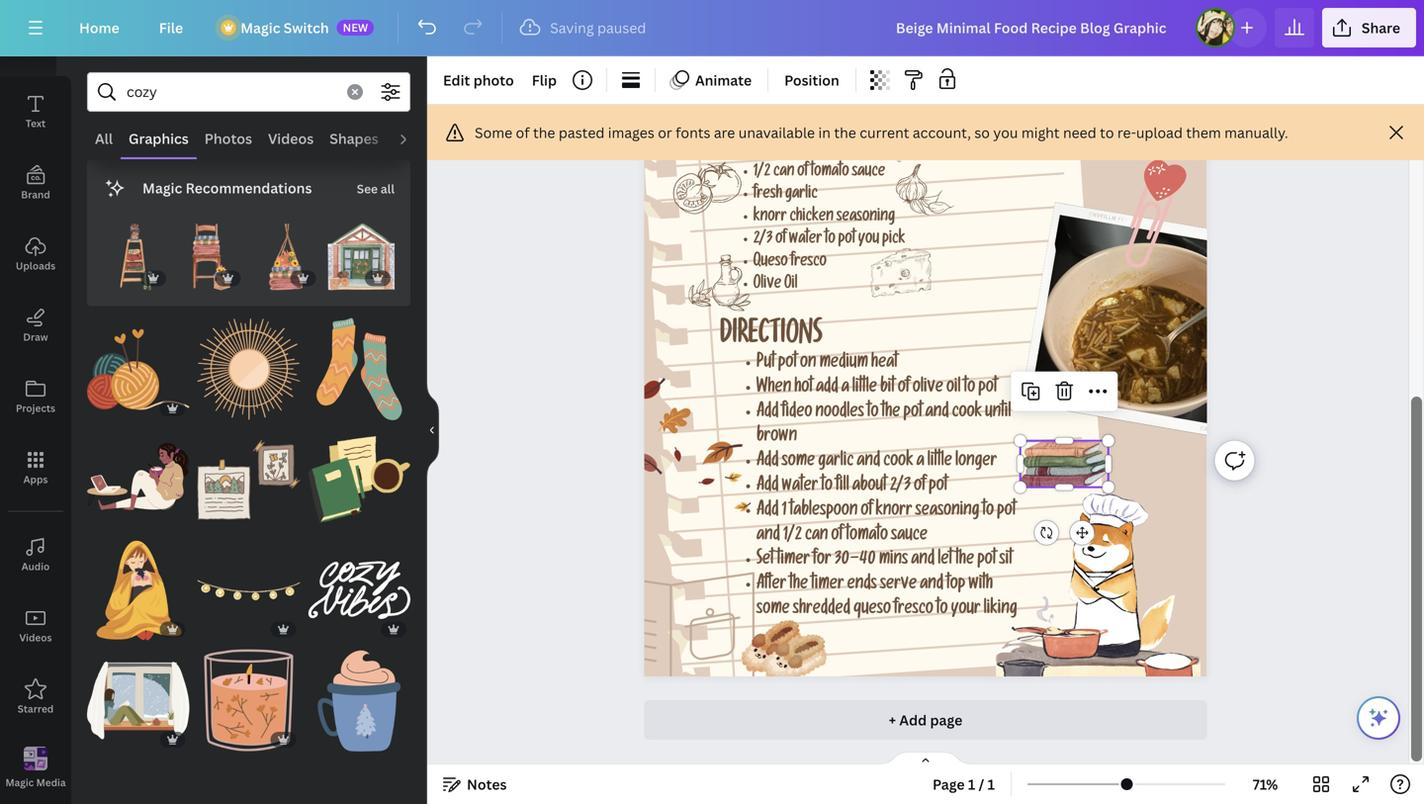 Task type: vqa. For each thing, say whether or not it's contained in the screenshot.
HOME
yes



Task type: locate. For each thing, give the bounding box(es) containing it.
all
[[95, 129, 113, 148]]

1 left /
[[968, 775, 976, 794]]

shapes button
[[322, 120, 387, 157]]

the right let
[[956, 552, 975, 570]]

some down the after
[[757, 601, 790, 620]]

1 vertical spatial garlic
[[819, 454, 854, 472]]

1 horizontal spatial 2/3
[[890, 478, 911, 497]]

magic for magic media
[[5, 776, 34, 789]]

upload
[[1137, 123, 1183, 142]]

knorr down about
[[876, 503, 913, 521]]

projects
[[16, 402, 55, 415]]

1 vertical spatial fresco
[[894, 601, 934, 620]]

videos
[[268, 129, 314, 148], [19, 631, 52, 645]]

magic media button
[[0, 733, 71, 804]]

water up tablespoon at the right of the page
[[782, 478, 819, 497]]

fresco inside 1/2 can of tomato sauce fresh garlic knorr chicken seasoning 2/3 of water to pot you pick queso fresco olive oil
[[791, 255, 827, 272]]

bit
[[881, 380, 895, 398]]

0 horizontal spatial cook
[[884, 454, 914, 472]]

magic for magic switch
[[241, 18, 280, 37]]

fresco up the oil
[[791, 255, 827, 272]]

1 horizontal spatial knorr
[[876, 503, 913, 521]]

2 horizontal spatial magic
[[241, 18, 280, 37]]

longer
[[956, 454, 998, 472]]

audio
[[395, 129, 434, 148], [21, 560, 50, 573]]

1 horizontal spatial magic
[[142, 178, 182, 197]]

1 vertical spatial 2/3
[[890, 478, 911, 497]]

water inside put pot on medium heat when hot add a little bit of olive oil to pot add fideo noodles to the pot and cook until brown add some garlic and cook a little longer add water to fill about 2/3 of pot add 1 tablespoon of knorr seasoning to pot and 1/2 can of tomato sauce set timer for 30-40 mins and let the pot sit after the timer ends serve and top with some shredded queso fresco to your liking
[[782, 478, 819, 497]]

photos
[[205, 129, 252, 148]]

to left fill
[[822, 478, 833, 497]]

0 horizontal spatial garlic
[[786, 187, 818, 204]]

1 vertical spatial you
[[859, 232, 880, 249]]

audio button
[[387, 120, 442, 157], [0, 519, 71, 591]]

1 horizontal spatial videos button
[[260, 120, 322, 157]]

hot
[[795, 380, 813, 398]]

2 cozy autumn farmgouse decor image from the left
[[178, 223, 245, 290]]

tomato inside put pot on medium heat when hot add a little bit of olive oil to pot add fideo noodles to the pot and cook until brown add some garlic and cook a little longer add water to fill about 2/3 of pot add 1 tablespoon of knorr seasoning to pot and 1/2 can of tomato sauce set timer for 30-40 mins and let the pot sit after the timer ends serve and top with some shredded queso fresco to your liking
[[847, 527, 889, 546]]

set
[[757, 552, 774, 570]]

and down the olive
[[926, 404, 949, 423]]

magic inside button
[[5, 776, 34, 789]]

videos right the photos
[[268, 129, 314, 148]]

pot inside 1/2 can of tomato sauce fresh garlic knorr chicken seasoning 2/3 of water to pot you pick queso fresco olive oil
[[839, 232, 856, 249]]

queso
[[754, 255, 788, 272]]

file button
[[143, 8, 199, 47]]

olive oil hand drawn image
[[689, 255, 751, 311]]

1 horizontal spatial a
[[917, 454, 925, 472]]

sun mirror illustration image
[[198, 318, 300, 421]]

videos up starred button
[[19, 631, 52, 645]]

to inside 1/2 can of tomato sauce fresh garlic knorr chicken seasoning 2/3 of water to pot you pick queso fresco olive oil
[[825, 232, 836, 249]]

water
[[789, 232, 823, 249], [782, 478, 819, 497]]

1 horizontal spatial sauce
[[892, 527, 928, 546]]

chicken
[[790, 210, 834, 227]]

0 vertical spatial videos button
[[260, 120, 322, 157]]

2/3 up queso
[[754, 232, 773, 249]]

sit
[[1000, 552, 1013, 570]]

cutesy christmas frappuccino image
[[308, 650, 411, 752]]

0 vertical spatial audio
[[395, 129, 434, 148]]

edit photo button
[[435, 64, 522, 96]]

0 vertical spatial videos
[[268, 129, 314, 148]]

+ add page button
[[645, 701, 1207, 740]]

seasoning up let
[[916, 503, 980, 521]]

1 horizontal spatial garlic
[[819, 454, 854, 472]]

1 horizontal spatial 1/2
[[784, 527, 802, 546]]

0 horizontal spatial you
[[859, 232, 880, 249]]

1 vertical spatial tomato
[[847, 527, 889, 546]]

1 vertical spatial timer
[[812, 577, 845, 595]]

pick
[[883, 232, 906, 249]]

sauce down farfalle pasta illustration image at the top
[[852, 165, 886, 182]]

canva assistant image
[[1367, 706, 1391, 730]]

audio down apps
[[21, 560, 50, 573]]

elements
[[13, 46, 58, 59]]

2 vertical spatial magic
[[5, 776, 34, 789]]

0 horizontal spatial audio button
[[0, 519, 71, 591]]

add
[[757, 404, 779, 423], [757, 454, 779, 472], [757, 478, 779, 497], [757, 503, 779, 521], [900, 711, 927, 730]]

new
[[343, 20, 368, 35]]

1/2 down tablespoon at the right of the page
[[784, 527, 802, 546]]

0 vertical spatial timer
[[777, 552, 810, 570]]

1 cozy autumn farmgouse decor image from the left
[[103, 223, 170, 290]]

2 horizontal spatial cozy autumn farmgouse decor image
[[253, 223, 320, 290]]

timer down for on the right bottom of page
[[812, 577, 845, 595]]

fill
[[836, 478, 850, 497]]

2/3 inside put pot on medium heat when hot add a little bit of olive oil to pot add fideo noodles to the pot and cook until brown add some garlic and cook a little longer add water to fill about 2/3 of pot add 1 tablespoon of knorr seasoning to pot and 1/2 can of tomato sauce set timer for 30-40 mins and let the pot sit after the timer ends serve and top with some shredded queso fresco to your liking
[[890, 478, 911, 497]]

1 vertical spatial 1/2
[[784, 527, 802, 546]]

0 vertical spatial 2/3
[[754, 232, 773, 249]]

garlic up fill
[[819, 454, 854, 472]]

tomato
[[811, 165, 850, 182], [847, 527, 889, 546]]

0 vertical spatial garlic
[[786, 187, 818, 204]]

a right add
[[842, 380, 850, 398]]

seasoning
[[837, 210, 896, 227], [916, 503, 980, 521]]

you right so
[[994, 123, 1018, 142]]

garlic up chicken
[[786, 187, 818, 204]]

watercolor autumn house image
[[328, 223, 395, 290]]

can up for on the right bottom of page
[[805, 527, 829, 546]]

directions
[[720, 323, 823, 353]]

put
[[757, 355, 775, 373]]

2/3 right about
[[890, 478, 911, 497]]

are
[[714, 123, 735, 142]]

little left longer
[[928, 454, 953, 472]]

1 left tablespoon at the right of the page
[[782, 503, 787, 521]]

to down longer
[[983, 503, 995, 521]]

pot left pick
[[839, 232, 856, 249]]

tomato down in at the top
[[811, 165, 850, 182]]

1 vertical spatial little
[[928, 454, 953, 472]]

queso
[[854, 601, 891, 620]]

1 vertical spatial videos button
[[0, 591, 71, 662]]

cook
[[952, 404, 983, 423], [884, 454, 914, 472]]

cook down "oil"
[[952, 404, 983, 423]]

1 horizontal spatial can
[[805, 527, 829, 546]]

magic inside main menu bar
[[241, 18, 280, 37]]

cook up about
[[884, 454, 914, 472]]

pot
[[839, 232, 856, 249], [779, 355, 797, 373], [979, 380, 998, 398], [904, 404, 923, 423], [929, 478, 948, 497], [998, 503, 1017, 521], [978, 552, 997, 570]]

and
[[926, 404, 949, 423], [857, 454, 881, 472], [757, 527, 781, 546], [912, 552, 935, 570], [920, 577, 944, 595]]

videos button up starred
[[0, 591, 71, 662]]

of
[[516, 123, 530, 142], [798, 165, 808, 182], [776, 232, 787, 249], [898, 380, 910, 398], [914, 478, 926, 497], [861, 503, 873, 521], [832, 527, 843, 546]]

paraffin aromatic candles with dry flowers or burning wax or aroma therapy. cute hygge home decoration, holiday decorative design element. flat vector illustration scandinavian. relaxation and resting image
[[198, 650, 300, 752]]

flip button
[[524, 64, 565, 96]]

0 horizontal spatial knorr
[[754, 210, 787, 227]]

1 horizontal spatial seasoning
[[916, 503, 980, 521]]

timer right the set
[[777, 552, 810, 570]]

0 horizontal spatial seasoning
[[837, 210, 896, 227]]

a left longer
[[917, 454, 925, 472]]

0 horizontal spatial 1/2
[[754, 165, 771, 182]]

saving paused status
[[511, 16, 656, 40]]

1/2 up fresh
[[754, 165, 771, 182]]

in
[[819, 123, 831, 142]]

videos button
[[260, 120, 322, 157], [0, 591, 71, 662]]

sauce
[[852, 165, 886, 182], [892, 527, 928, 546]]

serve
[[880, 577, 917, 595]]

0 vertical spatial seasoning
[[837, 210, 896, 227]]

see all button
[[355, 168, 397, 208]]

a
[[842, 380, 850, 398], [917, 454, 925, 472]]

0 vertical spatial water
[[789, 232, 823, 249]]

1 vertical spatial a
[[917, 454, 925, 472]]

fresco inside put pot on medium heat when hot add a little bit of olive oil to pot add fideo noodles to the pot and cook until brown add some garlic and cook a little longer add water to fill about 2/3 of pot add 1 tablespoon of knorr seasoning to pot and 1/2 can of tomato sauce set timer for 30-40 mins and let the pot sit after the timer ends serve and top with some shredded queso fresco to your liking
[[894, 601, 934, 620]]

switch
[[284, 18, 329, 37]]

1 vertical spatial cook
[[884, 454, 914, 472]]

to down chicken
[[825, 232, 836, 249]]

magic left switch at left top
[[241, 18, 280, 37]]

cute comfy crew socks clothing image
[[308, 318, 411, 421]]

recommendations
[[186, 178, 312, 197]]

magic down the graphics
[[142, 178, 182, 197]]

about
[[853, 478, 887, 497]]

1 horizontal spatial cook
[[952, 404, 983, 423]]

the down the bit
[[882, 404, 901, 423]]

1 horizontal spatial cozy autumn farmgouse decor image
[[178, 223, 245, 290]]

0 horizontal spatial magic
[[5, 776, 34, 789]]

fresco down the serve
[[894, 601, 934, 620]]

your
[[951, 601, 981, 620]]

0 horizontal spatial audio
[[21, 560, 50, 573]]

you left pick
[[859, 232, 880, 249]]

little left the bit
[[853, 380, 878, 398]]

fideo
[[782, 404, 813, 423]]

for
[[813, 552, 832, 570]]

water down chicken
[[789, 232, 823, 249]]

0 vertical spatial can
[[774, 165, 795, 182]]

starred
[[18, 702, 54, 716]]

can up fresh
[[774, 165, 795, 182]]

0 vertical spatial tomato
[[811, 165, 850, 182]]

flip
[[532, 71, 557, 90]]

0 horizontal spatial a
[[842, 380, 850, 398]]

0 vertical spatial magic
[[241, 18, 280, 37]]

tomato up 40
[[847, 527, 889, 546]]

hand drawn mental health day activities watching eating full body image
[[87, 429, 190, 531]]

magic left media
[[5, 776, 34, 789]]

1 vertical spatial sauce
[[892, 527, 928, 546]]

+ add page
[[889, 711, 963, 730]]

1 right /
[[988, 775, 995, 794]]

cozy autumn farmgouse decor image
[[103, 223, 170, 290], [178, 223, 245, 290], [253, 223, 320, 290]]

to left the your
[[937, 601, 948, 620]]

little
[[853, 380, 878, 398], [928, 454, 953, 472]]

0 horizontal spatial can
[[774, 165, 795, 182]]

garlic inside 1/2 can of tomato sauce fresh garlic knorr chicken seasoning 2/3 of water to pot you pick queso fresco olive oil
[[786, 187, 818, 204]]

0 horizontal spatial 2/3
[[754, 232, 773, 249]]

0 vertical spatial fresco
[[791, 255, 827, 272]]

0 horizontal spatial little
[[853, 380, 878, 398]]

knorr down fresh
[[754, 210, 787, 227]]

of right the bit
[[898, 380, 910, 398]]

magic
[[241, 18, 280, 37], [142, 178, 182, 197], [5, 776, 34, 789]]

0 horizontal spatial sauce
[[852, 165, 886, 182]]

0 horizontal spatial fresco
[[791, 255, 827, 272]]

1 vertical spatial seasoning
[[916, 503, 980, 521]]

sauce up mins
[[892, 527, 928, 546]]

audio up all
[[395, 129, 434, 148]]

0 vertical spatial little
[[853, 380, 878, 398]]

1 vertical spatial some
[[757, 601, 790, 620]]

0 vertical spatial knorr
[[754, 210, 787, 227]]

0 vertical spatial sauce
[[852, 165, 886, 182]]

graphics button
[[121, 120, 197, 157]]

1 vertical spatial can
[[805, 527, 829, 546]]

0 vertical spatial 1/2
[[754, 165, 771, 182]]

1 vertical spatial water
[[782, 478, 819, 497]]

0 vertical spatial audio button
[[387, 120, 442, 157]]

0 horizontal spatial timer
[[777, 552, 810, 570]]

1 vertical spatial knorr
[[876, 503, 913, 521]]

0 vertical spatial you
[[994, 123, 1018, 142]]

text
[[26, 117, 46, 130]]

0 vertical spatial some
[[782, 454, 816, 472]]

group
[[178, 212, 245, 290], [328, 212, 395, 290], [103, 223, 170, 290], [253, 223, 320, 290], [198, 306, 300, 421], [87, 318, 190, 421], [308, 318, 411, 421], [87, 417, 190, 531], [308, 417, 411, 531], [198, 429, 300, 531], [87, 539, 190, 642], [198, 539, 300, 642], [308, 539, 411, 642], [87, 638, 190, 752], [198, 638, 300, 752], [308, 638, 411, 752]]

some down brown
[[782, 454, 816, 472]]

knorr
[[754, 210, 787, 227], [876, 503, 913, 521]]

audio button up all
[[387, 120, 442, 157]]

and left top
[[920, 577, 944, 595]]

the left pasted
[[533, 123, 555, 142]]

knorr inside put pot on medium heat when hot add a little bit of olive oil to pot add fideo noodles to the pot and cook until brown add some garlic and cook a little longer add water to fill about 2/3 of pot add 1 tablespoon of knorr seasoning to pot and 1/2 can of tomato sauce set timer for 30-40 mins and let the pot sit after the timer ends serve and top with some shredded queso fresco to your liking
[[876, 503, 913, 521]]

0 horizontal spatial 1
[[782, 503, 787, 521]]

videos button right the photos
[[260, 120, 322, 157]]

0 horizontal spatial cozy autumn farmgouse decor image
[[103, 223, 170, 290]]

knorr inside 1/2 can of tomato sauce fresh garlic knorr chicken seasoning 2/3 of water to pot you pick queso fresco olive oil
[[754, 210, 787, 227]]

water inside 1/2 can of tomato sauce fresh garlic knorr chicken seasoning 2/3 of water to pot you pick queso fresco olive oil
[[789, 232, 823, 249]]

the
[[533, 123, 555, 142], [834, 123, 857, 142], [882, 404, 901, 423], [956, 552, 975, 570], [790, 577, 809, 595]]

show pages image
[[879, 751, 973, 767]]

to
[[1100, 123, 1114, 142], [825, 232, 836, 249], [964, 380, 976, 398], [868, 404, 879, 423], [822, 478, 833, 497], [983, 503, 995, 521], [937, 601, 948, 620]]

1
[[782, 503, 787, 521], [968, 775, 976, 794], [988, 775, 995, 794]]

1 vertical spatial magic
[[142, 178, 182, 197]]

pasted
[[559, 123, 605, 142]]

you inside 1/2 can of tomato sauce fresh garlic knorr chicken seasoning 2/3 of water to pot you pick queso fresco olive oil
[[859, 232, 880, 249]]

shapes
[[330, 129, 379, 148]]

pot down the olive
[[904, 404, 923, 423]]

seasoning up pick
[[837, 210, 896, 227]]

1 vertical spatial videos
[[19, 631, 52, 645]]

audio button down apps
[[0, 519, 71, 591]]

1 horizontal spatial fresco
[[894, 601, 934, 620]]

1 inside put pot on medium heat when hot add a little bit of olive oil to pot add fideo noodles to the pot and cook until brown add some garlic and cook a little longer add water to fill about 2/3 of pot add 1 tablespoon of knorr seasoning to pot and 1/2 can of tomato sauce set timer for 30-40 mins and let the pot sit after the timer ends serve and top with some shredded queso fresco to your liking
[[782, 503, 787, 521]]

of right about
[[914, 478, 926, 497]]

party cozy light glowing garland element watercolor illustration image
[[198, 539, 300, 642]]



Task type: describe. For each thing, give the bounding box(es) containing it.
after
[[757, 577, 787, 595]]

fonts
[[676, 123, 711, 142]]

1 horizontal spatial timer
[[812, 577, 845, 595]]

page
[[930, 711, 963, 730]]

main menu bar
[[0, 0, 1425, 56]]

media
[[36, 776, 66, 789]]

0 vertical spatial a
[[842, 380, 850, 398]]

uploads button
[[0, 219, 71, 290]]

when
[[757, 380, 792, 398]]

position button
[[777, 64, 848, 96]]

magic media
[[5, 776, 66, 789]]

current
[[860, 123, 910, 142]]

page 1 / 1
[[933, 775, 995, 794]]

elements button
[[0, 5, 71, 76]]

1 vertical spatial audio button
[[0, 519, 71, 591]]

to left re-
[[1100, 123, 1114, 142]]

share
[[1362, 18, 1401, 37]]

1 horizontal spatial audio button
[[387, 120, 442, 157]]

starred button
[[0, 662, 71, 733]]

until
[[986, 404, 1012, 423]]

+
[[889, 711, 896, 730]]

photo
[[474, 71, 514, 90]]

Search elements search field
[[127, 73, 335, 111]]

put pot on medium heat when hot add a little bit of olive oil to pot add fideo noodles to the pot and cook until brown add some garlic and cook a little longer add water to fill about 2/3 of pot add 1 tablespoon of knorr seasoning to pot and 1/2 can of tomato sauce set timer for 30-40 mins and let the pot sit after the timer ends serve and top with some shredded queso fresco to your liking
[[757, 355, 1018, 620]]

farfalle pasta illustration image
[[856, 113, 911, 162]]

to right "oil"
[[964, 380, 976, 398]]

1 horizontal spatial little
[[928, 454, 953, 472]]

brand
[[21, 188, 50, 201]]

olive
[[913, 380, 944, 398]]

2 horizontal spatial 1
[[988, 775, 995, 794]]

text button
[[0, 76, 71, 147]]

seasoning inside 1/2 can of tomato sauce fresh garlic knorr chicken seasoning 2/3 of water to pot you pick queso fresco olive oil
[[837, 210, 896, 227]]

sauce inside 1/2 can of tomato sauce fresh garlic knorr chicken seasoning 2/3 of water to pot you pick queso fresco olive oil
[[852, 165, 886, 182]]

draw
[[23, 330, 48, 344]]

1/2 inside put pot on medium heat when hot add a little bit of olive oil to pot add fideo noodles to the pot and cook until brown add some garlic and cook a little longer add water to fill about 2/3 of pot add 1 tablespoon of knorr seasoning to pot and 1/2 can of tomato sauce set timer for 30-40 mins and let the pot sit after the timer ends serve and top with some shredded queso fresco to your liking
[[784, 527, 802, 546]]

/
[[979, 775, 985, 794]]

sauce inside put pot on medium heat when hot add a little bit of olive oil to pot add fideo noodles to the pot and cook until brown add some garlic and cook a little longer add water to fill about 2/3 of pot add 1 tablespoon of knorr seasoning to pot and 1/2 can of tomato sauce set timer for 30-40 mins and let the pot sit after the timer ends serve and top with some shredded queso fresco to your liking
[[892, 527, 928, 546]]

liking
[[984, 601, 1018, 620]]

and up about
[[857, 454, 881, 472]]

and up the set
[[757, 527, 781, 546]]

let
[[938, 552, 953, 570]]

pot left sit
[[978, 552, 997, 570]]

0 horizontal spatial videos
[[19, 631, 52, 645]]

1/2 inside 1/2 can of tomato sauce fresh garlic knorr chicken seasoning 2/3 of water to pot you pick queso fresco olive oil
[[754, 165, 771, 182]]

Design title text field
[[880, 8, 1188, 47]]

the right the after
[[790, 577, 809, 595]]

of up chicken
[[798, 165, 808, 182]]

or
[[658, 123, 672, 142]]

40
[[860, 552, 876, 570]]

guy sitting under cozy plaid enjoying hot drink mug. image
[[87, 539, 190, 642]]

pot right about
[[929, 478, 948, 497]]

1 horizontal spatial 1
[[968, 775, 976, 794]]

magic switch
[[241, 18, 329, 37]]

medium
[[820, 355, 869, 373]]

magic recommendations
[[142, 178, 312, 197]]

of down about
[[861, 503, 873, 521]]

71% button
[[1234, 769, 1298, 800]]

grey line cookbook icon isolated on white background. cooking book icon. recipe book. fork and knife icons. cutlery symbol.  vector illustration image
[[588, 571, 755, 699]]

apps button
[[0, 432, 71, 504]]

of up 30-
[[832, 527, 843, 546]]

seasoning inside put pot on medium heat when hot add a little bit of olive oil to pot add fideo noodles to the pot and cook until brown add some garlic and cook a little longer add water to fill about 2/3 of pot add 1 tablespoon of knorr seasoning to pot and 1/2 can of tomato sauce set timer for 30-40 mins and let the pot sit after the timer ends serve and top with some shredded queso fresco to your liking
[[916, 503, 980, 521]]

position
[[785, 71, 840, 90]]

1 horizontal spatial audio
[[395, 129, 434, 148]]

on
[[801, 355, 817, 373]]

projects button
[[0, 361, 71, 432]]

of up queso
[[776, 232, 787, 249]]

share button
[[1323, 8, 1417, 47]]

paused
[[598, 18, 646, 37]]

animate button
[[664, 64, 760, 96]]

heat
[[872, 355, 898, 373]]

shredded
[[793, 601, 851, 620]]

and left let
[[912, 552, 935, 570]]

0 horizontal spatial videos button
[[0, 591, 71, 662]]

2/3 inside 1/2 can of tomato sauce fresh garlic knorr chicken seasoning 2/3 of water to pot you pick queso fresco olive oil
[[754, 232, 773, 249]]

edit
[[443, 71, 470, 90]]

home link
[[63, 8, 135, 47]]

can inside put pot on medium heat when hot add a little bit of olive oil to pot add fideo noodles to the pot and cook until brown add some garlic and cook a little longer add water to fill about 2/3 of pot add 1 tablespoon of knorr seasoning to pot and 1/2 can of tomato sauce set timer for 30-40 mins and let the pot sit after the timer ends serve and top with some shredded queso fresco to your liking
[[805, 527, 829, 546]]

1 horizontal spatial you
[[994, 123, 1018, 142]]

brand button
[[0, 147, 71, 219]]

ends
[[848, 577, 877, 595]]

tomato inside 1/2 can of tomato sauce fresh garlic knorr chicken seasoning 2/3 of water to pot you pick queso fresco olive oil
[[811, 165, 850, 182]]

add inside button
[[900, 711, 927, 730]]

to right "noodles"
[[868, 404, 879, 423]]

see all
[[357, 180, 395, 197]]

graphics
[[129, 129, 189, 148]]

1/2 can of tomato sauce fresh garlic knorr chicken seasoning 2/3 of water to pot you pick queso fresco olive oil
[[754, 165, 906, 294]]

mins
[[879, 552, 909, 570]]

hide image
[[426, 383, 439, 478]]

notes button
[[435, 769, 515, 800]]

knitting image
[[87, 318, 190, 421]]

saving paused
[[550, 18, 646, 37]]

3 cozy autumn farmgouse decor image from the left
[[253, 223, 320, 290]]

noodles
[[816, 404, 865, 423]]

brown
[[757, 429, 798, 447]]

cozy winter with woman reading in windowsill image
[[87, 650, 190, 752]]

olive
[[754, 277, 782, 294]]

images
[[608, 123, 655, 142]]

pot left on
[[779, 355, 797, 373]]

apps
[[23, 473, 48, 486]]

oil
[[785, 277, 798, 294]]

garlic inside put pot on medium heat when hot add a little bit of olive oil to pot add fideo noodles to the pot and cook until brown add some garlic and cook a little longer add water to fill about 2/3 of pot add 1 tablespoon of knorr seasoning to pot and 1/2 can of tomato sauce set timer for 30-40 mins and let the pot sit after the timer ends serve and top with some shredded queso fresco to your liking
[[819, 454, 854, 472]]

0 vertical spatial cook
[[952, 404, 983, 423]]

top
[[947, 577, 966, 595]]

file
[[159, 18, 183, 37]]

tablespoon
[[790, 503, 858, 521]]

need
[[1063, 123, 1097, 142]]

pot up until
[[979, 380, 998, 398]]

simple cute study close up posters image
[[198, 429, 300, 531]]

of right some
[[516, 123, 530, 142]]

see
[[357, 180, 378, 197]]

with
[[969, 577, 993, 595]]

some
[[475, 123, 513, 142]]

home
[[79, 18, 119, 37]]

edit photo
[[443, 71, 514, 90]]

1 horizontal spatial videos
[[268, 129, 314, 148]]

manually.
[[1225, 123, 1289, 142]]

might
[[1022, 123, 1060, 142]]

coffee with with books and pen image
[[308, 429, 411, 531]]

add
[[816, 380, 839, 398]]

photos button
[[197, 120, 260, 157]]

them
[[1187, 123, 1222, 142]]

account,
[[913, 123, 971, 142]]

oil
[[947, 380, 961, 398]]

uploads
[[16, 259, 56, 273]]

animate
[[696, 71, 752, 90]]

magic for magic recommendations
[[142, 178, 182, 197]]

30-
[[835, 552, 860, 570]]

71%
[[1253, 775, 1279, 794]]

pot up sit
[[998, 503, 1017, 521]]

can inside 1/2 can of tomato sauce fresh garlic knorr chicken seasoning 2/3 of water to pot you pick queso fresco olive oil
[[774, 165, 795, 182]]

1 vertical spatial audio
[[21, 560, 50, 573]]

the right in at the top
[[834, 123, 857, 142]]



